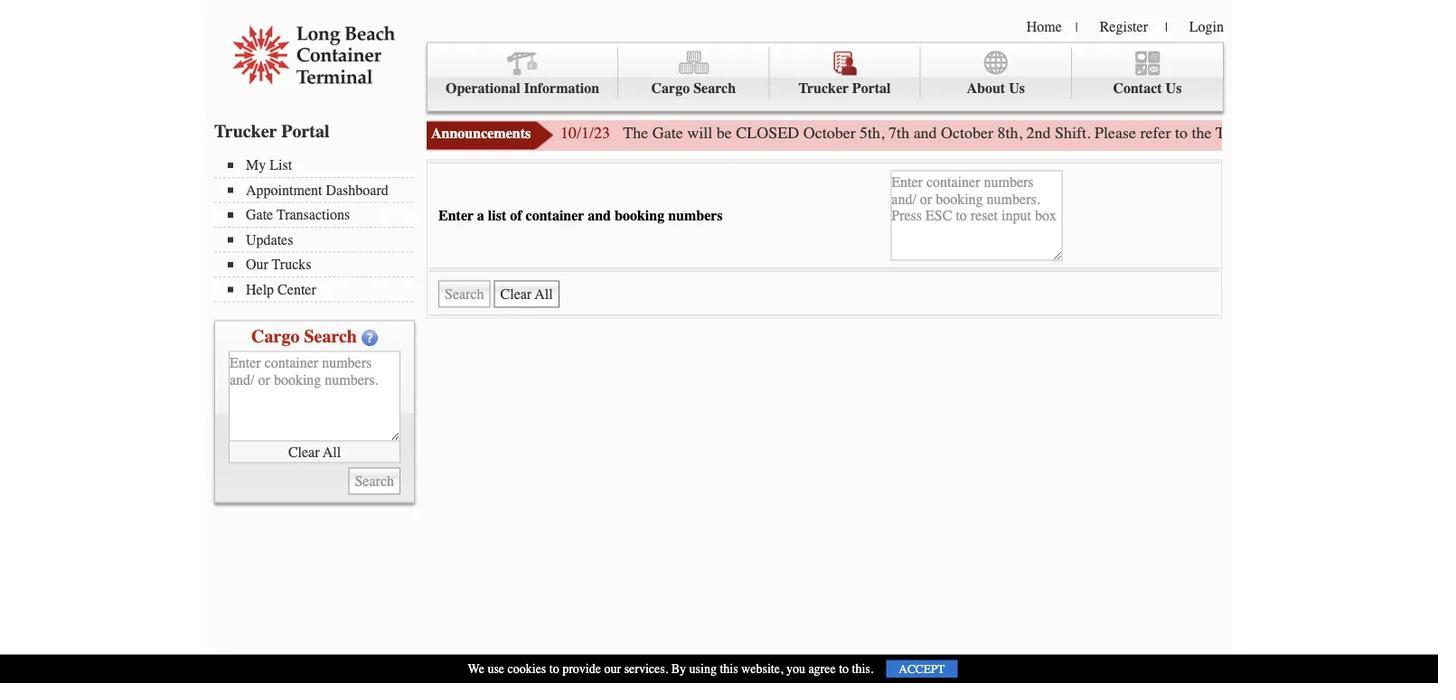 Task type: locate. For each thing, give the bounding box(es) containing it.
refer
[[1141, 124, 1171, 142]]

1 horizontal spatial portal
[[852, 80, 891, 97]]

website,
[[741, 662, 783, 676]]

1 horizontal spatial to
[[839, 662, 849, 676]]

0 vertical spatial search
[[694, 80, 736, 97]]

cargo up will
[[651, 80, 690, 97]]

0 horizontal spatial trucker
[[214, 121, 277, 141]]

cargo search inside cargo search link
[[651, 80, 736, 97]]

0 horizontal spatial and
[[588, 207, 611, 224]]

0 vertical spatial cargo
[[651, 80, 690, 97]]

0 horizontal spatial |
[[1076, 20, 1078, 34]]

10/1/23
[[561, 124, 610, 142]]

transactions
[[277, 207, 350, 223]]

| left login
[[1165, 20, 1168, 34]]

web
[[1337, 124, 1364, 142]]

1 horizontal spatial search
[[694, 80, 736, 97]]

we
[[468, 662, 484, 676]]

None button
[[494, 281, 559, 308]]

0 horizontal spatial october
[[803, 124, 856, 142]]

us inside 'link'
[[1009, 80, 1025, 97]]

Enter container numbers and/ or booking numbers. Press ESC to reset input box text field
[[891, 170, 1063, 261]]

this
[[720, 662, 738, 676]]

cargo
[[651, 80, 690, 97], [251, 326, 300, 347]]

| right home link
[[1076, 20, 1078, 34]]

for
[[1403, 124, 1422, 142]]

2 october from the left
[[941, 124, 994, 142]]

0 horizontal spatial search
[[304, 326, 357, 347]]

using
[[689, 662, 717, 676]]

and right 7th
[[914, 124, 937, 142]]

container
[[526, 207, 584, 224]]

0 horizontal spatial us
[[1009, 80, 1025, 97]]

search up be
[[694, 80, 736, 97]]

1 horizontal spatial and
[[914, 124, 937, 142]]

about us link
[[921, 47, 1072, 98]]

by
[[671, 662, 686, 676]]

cargo search link
[[619, 47, 770, 98]]

us right "contact" on the right top of the page
[[1166, 80, 1182, 97]]

us right about
[[1009, 80, 1025, 97]]

8th,
[[998, 124, 1023, 142]]

a
[[477, 207, 484, 224]]

gate right the on the top left of page
[[652, 124, 683, 142]]

1 vertical spatial search
[[304, 326, 357, 347]]

0 horizontal spatial portal
[[281, 121, 330, 141]]

dashboard
[[326, 182, 389, 198]]

1 horizontal spatial trucker portal
[[799, 80, 891, 97]]

trucker inside "menu bar"
[[799, 80, 849, 97]]

our
[[246, 256, 268, 273]]

us for about us
[[1009, 80, 1025, 97]]

search inside menu item
[[694, 80, 736, 97]]

help
[[246, 281, 274, 298]]

information
[[524, 80, 600, 97]]

updates
[[246, 231, 293, 248]]

will
[[687, 124, 713, 142]]

agree
[[809, 662, 836, 676]]

trucker
[[799, 80, 849, 97], [214, 121, 277, 141]]

us for contact us
[[1166, 80, 1182, 97]]

None submit
[[438, 281, 490, 308], [348, 468, 401, 495], [438, 281, 490, 308], [348, 468, 401, 495]]

hours
[[1293, 124, 1333, 142]]

shift.
[[1055, 124, 1091, 142]]

0 horizontal spatial cargo search
[[251, 326, 357, 347]]

1 vertical spatial trucker
[[214, 121, 277, 141]]

enter a list of container and booking numbers
[[438, 207, 723, 224]]

october left 5th,
[[803, 124, 856, 142]]

gate right truck
[[1258, 124, 1289, 142]]

1 vertical spatial trucker portal
[[214, 121, 330, 141]]

of
[[510, 207, 522, 224]]

2 us from the left
[[1166, 80, 1182, 97]]

and
[[914, 124, 937, 142], [588, 207, 611, 224]]

trucker up my
[[214, 121, 277, 141]]

10/1/23 the gate will be closed october 5th, 7th and october 8th, 2nd shift. please refer to the truck gate hours web page for fu
[[561, 124, 1438, 142]]

portal
[[852, 80, 891, 97], [281, 121, 330, 141]]

1 vertical spatial cargo
[[251, 326, 300, 347]]

1 horizontal spatial october
[[941, 124, 994, 142]]

search
[[694, 80, 736, 97], [304, 326, 357, 347]]

1 october from the left
[[803, 124, 856, 142]]

gate
[[652, 124, 683, 142], [1258, 124, 1289, 142], [246, 207, 273, 223]]

and left booking
[[588, 207, 611, 224]]

1 horizontal spatial menu bar
[[427, 42, 1224, 112]]

1 us from the left
[[1009, 80, 1025, 97]]

trucker portal
[[799, 80, 891, 97], [214, 121, 330, 141]]

cargo inside menu item
[[651, 80, 690, 97]]

trucker portal up 5th,
[[799, 80, 891, 97]]

trucker portal up list
[[214, 121, 330, 141]]

trucker up 'closed'
[[799, 80, 849, 97]]

0 vertical spatial trucker portal
[[799, 80, 891, 97]]

menu bar
[[427, 42, 1224, 112], [214, 155, 422, 302]]

cargo search down center in the top left of the page
[[251, 326, 357, 347]]

1 horizontal spatial cargo search
[[651, 80, 736, 97]]

0 vertical spatial trucker
[[799, 80, 849, 97]]

0 vertical spatial cargo search
[[651, 80, 736, 97]]

0 vertical spatial menu bar
[[427, 42, 1224, 112]]

to
[[1175, 124, 1188, 142], [550, 662, 559, 676], [839, 662, 849, 676]]

1 horizontal spatial us
[[1166, 80, 1182, 97]]

0 horizontal spatial menu bar
[[214, 155, 422, 302]]

cargo down help
[[251, 326, 300, 347]]

gate up updates
[[246, 207, 273, 223]]

portal up 5th,
[[852, 80, 891, 97]]

to right cookies
[[550, 662, 559, 676]]

1 horizontal spatial trucker
[[799, 80, 849, 97]]

truck
[[1216, 124, 1254, 142]]

be
[[717, 124, 732, 142]]

login link
[[1190, 18, 1224, 35]]

1 vertical spatial portal
[[281, 121, 330, 141]]

cargo search
[[651, 80, 736, 97], [251, 326, 357, 347]]

our
[[604, 662, 621, 676]]

portal up my list link
[[281, 121, 330, 141]]

to left the the
[[1175, 124, 1188, 142]]

0 horizontal spatial trucker portal
[[214, 121, 330, 141]]

1 horizontal spatial cargo
[[651, 80, 690, 97]]

use
[[488, 662, 505, 676]]

clear all
[[288, 444, 341, 460]]

services.
[[624, 662, 668, 676]]

operational information link
[[428, 47, 619, 98]]

us inside 'link'
[[1166, 80, 1182, 97]]

search down help center link
[[304, 326, 357, 347]]

1 vertical spatial and
[[588, 207, 611, 224]]

october left 8th,
[[941, 124, 994, 142]]

contact us
[[1113, 80, 1182, 97]]

closed
[[736, 124, 799, 142]]

0 horizontal spatial gate
[[246, 207, 273, 223]]

october
[[803, 124, 856, 142], [941, 124, 994, 142]]

contact us link
[[1072, 47, 1223, 98]]

enter
[[438, 207, 474, 224]]

login
[[1190, 18, 1224, 35]]

|
[[1076, 20, 1078, 34], [1165, 20, 1168, 34]]

help center link
[[228, 281, 413, 298]]

1 vertical spatial menu bar
[[214, 155, 422, 302]]

to left this. on the right bottom of the page
[[839, 662, 849, 676]]

fu
[[1426, 124, 1438, 142]]

menu bar containing my list
[[214, 155, 422, 302]]

1 horizontal spatial |
[[1165, 20, 1168, 34]]

gate transactions link
[[228, 207, 413, 223]]

cargo search up will
[[651, 80, 736, 97]]

gate inside my list appointment dashboard gate transactions updates our trucks help center
[[246, 207, 273, 223]]

us
[[1009, 80, 1025, 97], [1166, 80, 1182, 97]]

my list link
[[228, 157, 413, 174]]



Task type: vqa. For each thing, say whether or not it's contained in the screenshot.
&
no



Task type: describe. For each thing, give the bounding box(es) containing it.
0 horizontal spatial to
[[550, 662, 559, 676]]

0 vertical spatial and
[[914, 124, 937, 142]]

my
[[246, 157, 266, 174]]

about us
[[967, 80, 1025, 97]]

0 horizontal spatial cargo
[[251, 326, 300, 347]]

menu bar containing operational information
[[427, 42, 1224, 112]]

7th
[[889, 124, 910, 142]]

2 horizontal spatial to
[[1175, 124, 1188, 142]]

trucker portal inside "menu bar"
[[799, 80, 891, 97]]

home
[[1027, 18, 1062, 35]]

this.
[[852, 662, 874, 676]]

5th,
[[860, 124, 885, 142]]

clear all button
[[229, 442, 401, 463]]

accept
[[899, 662, 945, 676]]

about
[[967, 80, 1005, 97]]

Enter container numbers and/ or booking numbers.  text field
[[229, 351, 401, 442]]

clear
[[288, 444, 320, 460]]

cargo search menu item
[[619, 47, 770, 98]]

booking
[[615, 207, 665, 224]]

the
[[623, 124, 648, 142]]

center
[[278, 281, 316, 298]]

1 | from the left
[[1076, 20, 1078, 34]]

my list appointment dashboard gate transactions updates our trucks help center
[[246, 157, 389, 298]]

0 vertical spatial portal
[[852, 80, 891, 97]]

trucks
[[272, 256, 311, 273]]

1 vertical spatial cargo search
[[251, 326, 357, 347]]

register link
[[1100, 18, 1148, 35]]

provide
[[563, 662, 601, 676]]

operational information
[[446, 80, 600, 97]]

trucker portal link
[[770, 47, 921, 98]]

cookies
[[508, 662, 546, 676]]

appointment dashboard link
[[228, 182, 413, 198]]

contact
[[1113, 80, 1162, 97]]

2 horizontal spatial gate
[[1258, 124, 1289, 142]]

numbers
[[668, 207, 723, 224]]

the
[[1192, 124, 1212, 142]]

appointment
[[246, 182, 322, 198]]

page
[[1368, 124, 1399, 142]]

accept button
[[886, 660, 958, 678]]

announcements
[[431, 125, 531, 142]]

please
[[1095, 124, 1137, 142]]

list
[[488, 207, 507, 224]]

you
[[786, 662, 805, 676]]

our trucks link
[[228, 256, 413, 273]]

updates link
[[228, 231, 413, 248]]

2 | from the left
[[1165, 20, 1168, 34]]

we use cookies to provide our services. by using this website, you agree to this.
[[468, 662, 874, 676]]

list
[[270, 157, 292, 174]]

register
[[1100, 18, 1148, 35]]

all
[[323, 444, 341, 460]]

home link
[[1027, 18, 1062, 35]]

2nd
[[1027, 124, 1051, 142]]

1 horizontal spatial gate
[[652, 124, 683, 142]]

operational
[[446, 80, 520, 97]]



